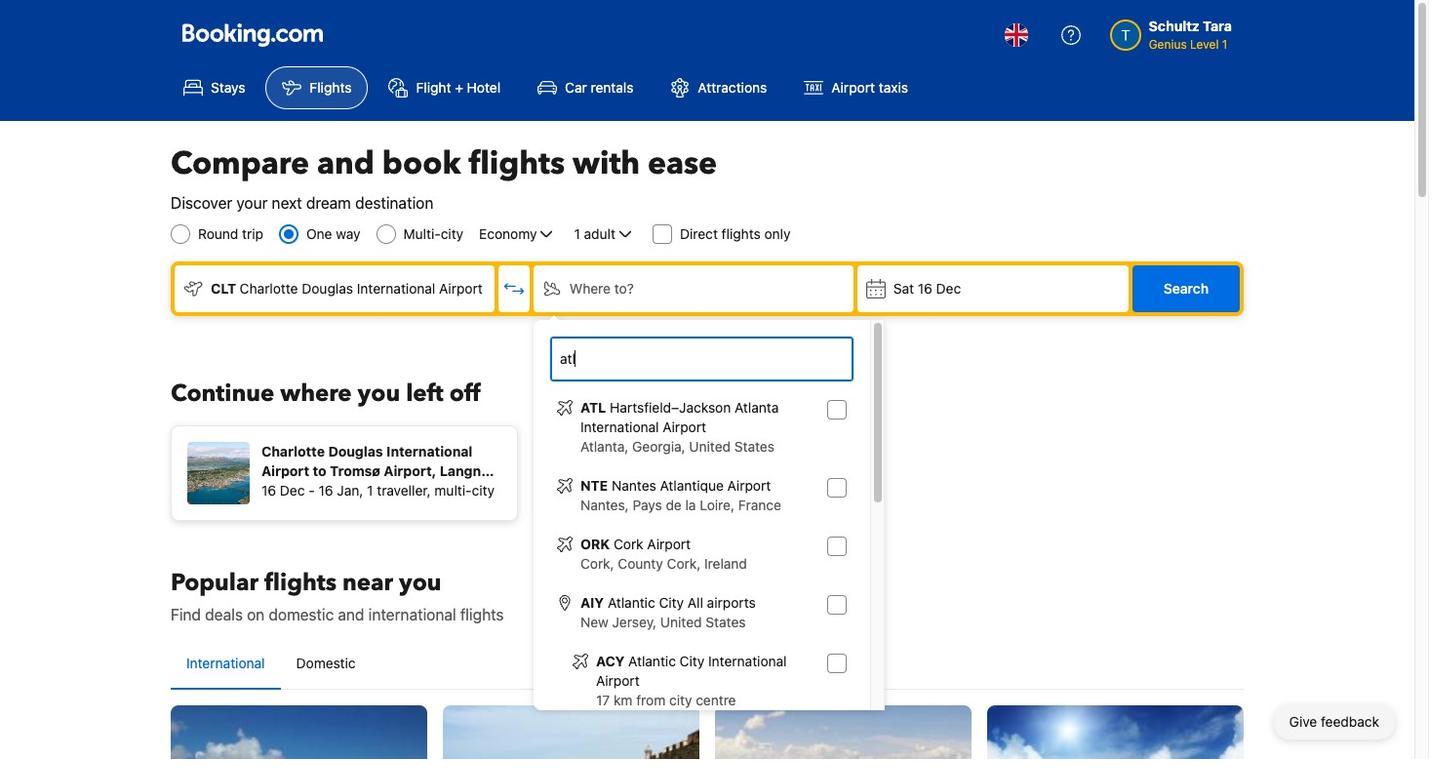 Task type: vqa. For each thing, say whether or not it's contained in the screenshot.
New York link
no



Task type: locate. For each thing, give the bounding box(es) containing it.
multi-city
[[404, 225, 464, 242]]

tab list
[[171, 638, 1244, 691]]

city right from
[[669, 692, 692, 708]]

international inside 'hartsfield–jackson atlanta international airport'
[[581, 419, 659, 435]]

booking.com logo image
[[182, 23, 323, 46], [182, 23, 323, 46]]

flights
[[310, 79, 352, 96]]

1 horizontal spatial city
[[472, 482, 495, 499]]

airports
[[707, 594, 756, 611]]

tab list containing international
[[171, 638, 1244, 691]]

1 vertical spatial 1
[[574, 225, 580, 242]]

united down the all
[[660, 614, 702, 630]]

georgia,
[[632, 438, 686, 455]]

airport taxis
[[832, 79, 908, 96]]

continue where you left off
[[171, 378, 481, 410]]

nantes,
[[581, 497, 629, 513]]

cork,
[[581, 555, 614, 572], [667, 555, 701, 572]]

2 horizontal spatial 1
[[1222, 37, 1228, 52]]

airport down multi-city
[[439, 280, 483, 297]]

2 vertical spatial city
[[669, 692, 692, 708]]

international
[[369, 606, 456, 623]]

atlanta, georgia, united states
[[581, 438, 775, 455]]

international
[[357, 280, 435, 297], [581, 419, 659, 435], [708, 653, 787, 669], [186, 655, 265, 671]]

states inside aiy atlantic city all airports new jersey, united states
[[706, 614, 746, 630]]

united down 'hartsfield–jackson atlanta international airport'
[[689, 438, 731, 455]]

use enter to select airport and spacebar to add another one element
[[549, 390, 855, 759]]

international up atlanta,
[[581, 419, 659, 435]]

+
[[455, 79, 463, 96]]

ork cork airport cork, county cork, ireland
[[581, 536, 747, 572]]

0 horizontal spatial cork,
[[581, 555, 614, 572]]

city left economy
[[441, 225, 464, 242]]

1 vertical spatial united
[[660, 614, 702, 630]]

0 horizontal spatial dec
[[280, 482, 305, 499]]

with
[[573, 142, 640, 185]]

flight + hotel link
[[372, 66, 517, 109]]

cork, up the all
[[667, 555, 701, 572]]

ireland
[[704, 555, 747, 572]]

new
[[581, 614, 609, 630]]

off
[[449, 378, 481, 410]]

sat
[[893, 280, 914, 297]]

flights up domestic
[[264, 567, 337, 599]]

international up centre
[[708, 653, 787, 669]]

1 horizontal spatial 16
[[319, 482, 333, 499]]

km
[[614, 692, 633, 708]]

atlantic
[[608, 594, 655, 611], [629, 653, 676, 669]]

international inside button
[[186, 655, 265, 671]]

16 right -
[[319, 482, 333, 499]]

international down deals
[[186, 655, 265, 671]]

0 vertical spatial dec
[[936, 280, 961, 297]]

atlantic up from
[[629, 653, 676, 669]]

city inside 16 dec - 16 jan, 1 traveller, multi-city link
[[472, 482, 495, 499]]

la
[[685, 497, 696, 513]]

16 left -
[[261, 482, 276, 499]]

acy
[[596, 653, 625, 669]]

0 horizontal spatial 1
[[367, 482, 373, 499]]

2 horizontal spatial city
[[669, 692, 692, 708]]

you left left at the left of the page
[[358, 378, 400, 410]]

multi-
[[435, 482, 472, 499]]

car rentals link
[[521, 66, 650, 109]]

airport up county
[[647, 536, 691, 552]]

you up international
[[399, 567, 442, 599]]

airport up km
[[596, 672, 640, 689]]

continue
[[171, 378, 274, 410]]

international down 'multi-'
[[357, 280, 435, 297]]

france
[[738, 497, 782, 513]]

one
[[306, 225, 332, 242]]

1 vertical spatial city
[[680, 653, 705, 669]]

county
[[618, 555, 663, 572]]

tara
[[1203, 18, 1232, 34]]

centre
[[696, 692, 736, 708]]

domestic
[[269, 606, 334, 623]]

stays
[[211, 79, 245, 96]]

1 down tara
[[1222, 37, 1228, 52]]

jersey,
[[612, 614, 657, 630]]

states down atlanta at the bottom right of the page
[[735, 438, 775, 455]]

states
[[735, 438, 775, 455], [706, 614, 746, 630]]

Airport or city text field
[[558, 348, 846, 370]]

where to?
[[570, 280, 634, 297]]

ork
[[581, 536, 610, 552]]

states down airports
[[706, 614, 746, 630]]

cork, down ork in the bottom of the page
[[581, 555, 614, 572]]

1 adult button
[[572, 222, 637, 246]]

atlantic up jersey,
[[608, 594, 655, 611]]

airport inside nte nantes atlantique airport nantes, pays de la loire, france
[[728, 477, 771, 494]]

-
[[309, 482, 315, 499]]

1 horizontal spatial 1
[[574, 225, 580, 242]]

and
[[317, 142, 375, 185], [338, 606, 364, 623]]

airport up the atlanta, georgia, united states at bottom
[[663, 419, 706, 435]]

16 right sat
[[918, 280, 933, 297]]

airport
[[832, 79, 875, 96], [439, 280, 483, 297], [663, 419, 706, 435], [728, 477, 771, 494], [647, 536, 691, 552], [596, 672, 640, 689]]

0 vertical spatial atlantic
[[608, 594, 655, 611]]

1 horizontal spatial dec
[[936, 280, 961, 297]]

schultz
[[1149, 18, 1200, 34]]

city up centre
[[680, 653, 705, 669]]

flights left only
[[722, 225, 761, 242]]

dec left -
[[280, 482, 305, 499]]

to?
[[614, 280, 634, 297]]

charlotte
[[240, 280, 298, 297]]

1 inside popup button
[[574, 225, 580, 242]]

cork
[[614, 536, 644, 552]]

0 vertical spatial city
[[659, 594, 684, 611]]

find
[[171, 606, 201, 623]]

one way
[[306, 225, 361, 242]]

where
[[280, 378, 352, 410]]

domestic
[[296, 655, 356, 671]]

2 horizontal spatial 16
[[918, 280, 933, 297]]

airport inside 'hartsfield–jackson atlanta international airport'
[[663, 419, 706, 435]]

deals
[[205, 606, 243, 623]]

flights up economy
[[469, 142, 565, 185]]

city
[[659, 594, 684, 611], [680, 653, 705, 669]]

and inside 'popular flights near you find deals on domestic and international flights'
[[338, 606, 364, 623]]

1 cork, from the left
[[581, 555, 614, 572]]

flights link
[[266, 66, 368, 109]]

you inside 'popular flights near you find deals on domestic and international flights'
[[399, 567, 442, 599]]

airport up france
[[728, 477, 771, 494]]

and up dream in the left of the page
[[317, 142, 375, 185]]

1 horizontal spatial cork,
[[667, 555, 701, 572]]

1 vertical spatial and
[[338, 606, 364, 623]]

jan,
[[337, 482, 363, 499]]

dream
[[306, 194, 351, 212]]

flight + hotel
[[416, 79, 501, 96]]

flights inside compare and book flights with ease discover your next dream destination
[[469, 142, 565, 185]]

0 vertical spatial and
[[317, 142, 375, 185]]

and down 'near'
[[338, 606, 364, 623]]

1 vertical spatial states
[[706, 614, 746, 630]]

0 vertical spatial city
[[441, 225, 464, 242]]

round
[[198, 225, 238, 242]]

discover
[[171, 194, 232, 212]]

1 vertical spatial you
[[399, 567, 442, 599]]

compare
[[171, 142, 309, 185]]

1 right jan,
[[367, 482, 373, 499]]

1
[[1222, 37, 1228, 52], [574, 225, 580, 242], [367, 482, 373, 499]]

hotel
[[467, 79, 501, 96]]

1 vertical spatial dec
[[280, 482, 305, 499]]

adult
[[584, 225, 616, 242]]

dec right sat
[[936, 280, 961, 297]]

clt charlotte douglas international airport
[[211, 280, 483, 297]]

city right traveller,
[[472, 482, 495, 499]]

0 horizontal spatial city
[[441, 225, 464, 242]]

atl
[[581, 399, 606, 416]]

2 cork, from the left
[[667, 555, 701, 572]]

0 vertical spatial 1
[[1222, 37, 1228, 52]]

city left the all
[[659, 594, 684, 611]]

sat 16 dec
[[893, 280, 961, 297]]

16 inside popup button
[[918, 280, 933, 297]]

1 vertical spatial city
[[472, 482, 495, 499]]

1 vertical spatial atlantic
[[629, 653, 676, 669]]

left
[[406, 378, 444, 410]]

1 left adult
[[574, 225, 580, 242]]

city inside aiy atlantic city all airports new jersey, united states
[[659, 594, 684, 611]]



Task type: describe. For each thing, give the bounding box(es) containing it.
ease
[[648, 142, 717, 185]]

hartsfield–jackson
[[610, 399, 731, 416]]

hartsfield–jackson atlanta international airport
[[581, 399, 779, 435]]

dec inside popup button
[[936, 280, 961, 297]]

where to? button
[[534, 265, 853, 312]]

economy
[[479, 225, 537, 242]]

on
[[247, 606, 265, 623]]

16 dec - 16 jan, 1 traveller, multi-city
[[261, 482, 495, 499]]

airport inside ork cork airport cork, county cork, ireland
[[647, 536, 691, 552]]

compare and book flights with ease discover your next dream destination
[[171, 142, 717, 212]]

destination
[[355, 194, 434, 212]]

atlantic inside aiy atlantic city all airports new jersey, united states
[[608, 594, 655, 611]]

atlantic inside the atlantic city international airport
[[629, 653, 676, 669]]

car
[[565, 79, 587, 96]]

atlanta
[[735, 399, 779, 416]]

and inside compare and book flights with ease discover your next dream destination
[[317, 142, 375, 185]]

sat 16 dec button
[[857, 265, 1129, 312]]

near
[[342, 567, 393, 599]]

city inside use enter to select airport and spacebar to add another one element
[[669, 692, 692, 708]]

taxis
[[879, 79, 908, 96]]

search
[[1164, 280, 1209, 297]]

nantes
[[612, 477, 656, 494]]

next
[[272, 194, 302, 212]]

flight
[[416, 79, 451, 96]]

aiy atlantic city all airports new jersey, united states
[[581, 594, 756, 630]]

traveller,
[[377, 482, 431, 499]]

popular flights near you find deals on domestic and international flights
[[171, 567, 504, 623]]

attractions
[[698, 79, 767, 96]]

popular
[[171, 567, 259, 599]]

feedback
[[1321, 713, 1380, 730]]

give feedback
[[1290, 713, 1380, 730]]

nte nantes atlantique airport nantes, pays de la loire, france
[[581, 477, 782, 513]]

from
[[636, 692, 666, 708]]

16 dec - 16 jan, 1 traveller, multi-city link
[[187, 430, 513, 504]]

only
[[764, 225, 791, 242]]

multi-
[[404, 225, 441, 242]]

loire,
[[700, 497, 735, 513]]

car rentals
[[565, 79, 634, 96]]

2 vertical spatial 1
[[367, 482, 373, 499]]

way
[[336, 225, 361, 242]]

atlantic city international airport
[[596, 653, 787, 689]]

your
[[236, 194, 268, 212]]

aiy
[[581, 594, 604, 611]]

search button
[[1133, 265, 1240, 312]]

1 adult
[[574, 225, 616, 242]]

international button
[[171, 638, 281, 689]]

attractions link
[[654, 66, 784, 109]]

trip
[[242, 225, 263, 242]]

0 vertical spatial united
[[689, 438, 731, 455]]

united inside aiy atlantic city all airports new jersey, united states
[[660, 614, 702, 630]]

give feedback button
[[1274, 704, 1395, 740]]

0 horizontal spatial 16
[[261, 482, 276, 499]]

genius
[[1149, 37, 1187, 52]]

book
[[382, 142, 461, 185]]

direct
[[680, 225, 718, 242]]

de
[[666, 497, 682, 513]]

clt
[[211, 280, 236, 297]]

17
[[596, 692, 610, 708]]

schultz tara genius level 1
[[1149, 18, 1232, 52]]

where
[[570, 280, 611, 297]]

17 km from city centre
[[596, 692, 736, 708]]

direct flights only
[[680, 225, 791, 242]]

atlantique
[[660, 477, 724, 494]]

airport inside the atlantic city international airport
[[596, 672, 640, 689]]

domestic button
[[281, 638, 371, 689]]

all
[[688, 594, 703, 611]]

pays
[[633, 497, 662, 513]]

douglas
[[302, 280, 353, 297]]

0 vertical spatial states
[[735, 438, 775, 455]]

international inside the atlantic city international airport
[[708, 653, 787, 669]]

stays link
[[167, 66, 262, 109]]

atlanta,
[[581, 438, 629, 455]]

flights right international
[[460, 606, 504, 623]]

level
[[1190, 37, 1219, 52]]

airport left taxis
[[832, 79, 875, 96]]

city inside the atlantic city international airport
[[680, 653, 705, 669]]

give
[[1290, 713, 1318, 730]]

1 inside schultz tara genius level 1
[[1222, 37, 1228, 52]]

0 vertical spatial you
[[358, 378, 400, 410]]



